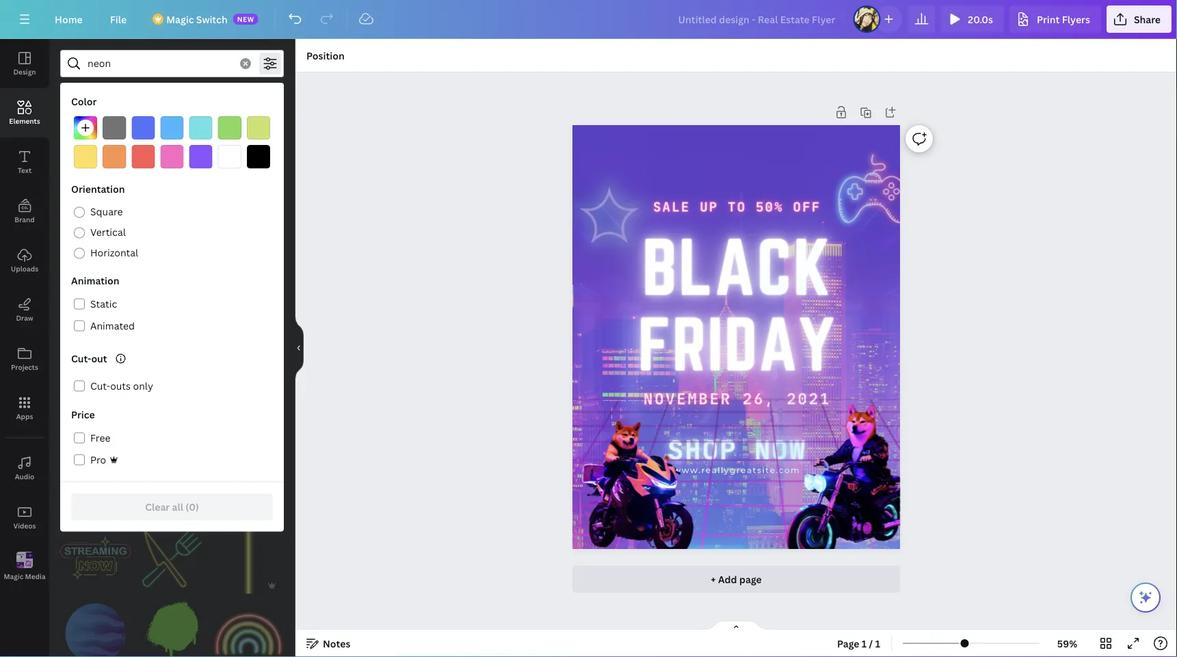 Task type: describe. For each thing, give the bounding box(es) containing it.
text
[[18, 166, 32, 175]]

pro
[[90, 454, 106, 467]]

brand button
[[0, 187, 49, 236]]

2021
[[787, 390, 831, 408]]

red neon decoration image
[[60, 141, 131, 212]]

shapes button
[[223, 83, 267, 109]]

add a new color image
[[74, 116, 97, 140]]

26,
[[743, 390, 776, 408]]

Lime button
[[247, 116, 270, 140]]

59% button
[[1046, 633, 1090, 655]]

dripping spray paint splatter image
[[137, 600, 208, 658]]

color
[[71, 95, 97, 108]]

1 horizontal spatial videos button
[[180, 83, 223, 109]]

light blue image
[[160, 116, 184, 140]]

1 1 from the left
[[862, 638, 867, 651]]

share
[[1135, 13, 1162, 26]]

lemon food neon illustration image
[[137, 218, 208, 289]]

apps
[[16, 412, 33, 421]]

price
[[71, 408, 95, 421]]

add a new color image
[[74, 116, 97, 140]]

vibrant gradient space elements solar system neptune planet image
[[60, 600, 131, 658]]

photos button
[[136, 83, 180, 109]]

notes
[[323, 638, 351, 651]]

price group
[[71, 427, 273, 471]]

videos inside side panel tab list
[[13, 522, 36, 531]]

share button
[[1107, 5, 1172, 33]]

black
[[642, 225, 833, 309]]

white image
[[218, 145, 242, 169]]

2 1 from the left
[[876, 638, 881, 651]]

Orange button
[[103, 145, 126, 169]]

Search elements search field
[[88, 51, 232, 77]]

orientation option group
[[71, 201, 273, 263]]

clear all (0)
[[145, 501, 199, 514]]

1 horizontal spatial audio
[[273, 89, 300, 102]]

Yellow button
[[74, 145, 97, 169]]

uploads
[[11, 264, 38, 273]]

print
[[1038, 13, 1060, 26]]

neon yellow line image
[[213, 523, 284, 594]]

animation group
[[71, 293, 273, 337]]

utensils object neon illustration image
[[137, 523, 208, 594]]

Coral red button
[[132, 145, 155, 169]]

Light blue button
[[160, 116, 184, 140]]

horizontal
[[90, 246, 138, 259]]

grass green image
[[218, 116, 242, 140]]

white image
[[218, 145, 242, 169]]

1 vertical spatial audio button
[[0, 444, 49, 494]]

static
[[90, 298, 117, 311]]

+ add page
[[711, 573, 762, 586]]

turquoise blue image
[[189, 116, 213, 140]]

pink neon eyes image
[[137, 65, 208, 136]]

+ add page button
[[573, 566, 901, 593]]

magic for magic switch
[[166, 13, 194, 26]]

sale
[[654, 199, 691, 215]]

www.reallygreatsite.com
[[674, 465, 801, 475]]

position button
[[301, 44, 350, 66]]

side panel tab list
[[0, 39, 49, 592]]

elements
[[9, 116, 40, 126]]

uploads button
[[0, 236, 49, 285]]

canva assistant image
[[1138, 590, 1155, 606]]

file button
[[99, 5, 138, 33]]

page
[[740, 573, 762, 586]]

shapes
[[228, 89, 262, 102]]

vertical
[[90, 226, 126, 239]]

0 vertical spatial audio button
[[267, 83, 306, 109]]

magic media button
[[0, 543, 49, 592]]

green neon line image
[[137, 141, 208, 212]]

color option group
[[71, 114, 273, 171]]

neon rainbow image
[[213, 600, 284, 658]]

graphics button
[[84, 83, 136, 109]]

/
[[870, 638, 874, 651]]



Task type: locate. For each thing, give the bounding box(es) containing it.
cut-out
[[71, 352, 107, 365]]

audio right shapes
[[273, 89, 300, 102]]

videos button up turquoise blue icon
[[180, 83, 223, 109]]

november
[[644, 390, 732, 408]]

videos up turquoise blue icon
[[185, 89, 217, 102]]

Grass green button
[[218, 116, 242, 140]]

turquoise blue image
[[189, 116, 213, 140]]

audio button down the apps
[[0, 444, 49, 494]]

shop now
[[668, 434, 807, 466]]

coral red image
[[132, 145, 155, 169]]

media
[[25, 572, 46, 582]]

design button
[[0, 39, 49, 88]]

audio button right shapes
[[267, 83, 306, 109]]

up
[[700, 199, 719, 215]]

off
[[794, 199, 822, 215]]

friday
[[638, 305, 837, 384]]

0 vertical spatial videos
[[185, 89, 217, 102]]

royal blue image
[[132, 116, 155, 140]]

+
[[711, 573, 716, 586]]

neon glow promo image
[[60, 447, 131, 518]]

animated
[[90, 320, 135, 333]]

neon yellow tape image
[[60, 294, 131, 365]]

lime image
[[247, 116, 270, 140], [247, 116, 270, 140]]

clear all (0) button
[[71, 494, 273, 521]]

cut- for out
[[71, 352, 91, 365]]

magic inside "main" menu bar
[[166, 13, 194, 26]]

audio down the apps
[[15, 472, 34, 482]]

hide image
[[295, 316, 304, 381]]

text button
[[0, 138, 49, 187]]

1 left /
[[862, 638, 867, 651]]

1 horizontal spatial videos
[[185, 89, 217, 102]]

photos
[[142, 89, 175, 102]]

yellow image
[[74, 145, 97, 169], [74, 145, 97, 169]]

0 horizontal spatial audio
[[15, 472, 34, 482]]

draw
[[16, 313, 33, 323]]

draw button
[[0, 285, 49, 335]]

sale up to 50% off
[[654, 199, 822, 215]]

Royal blue button
[[132, 116, 155, 140]]

light blue image
[[160, 116, 184, 140]]

#737373 button
[[103, 116, 126, 140]]

0 horizontal spatial videos button
[[0, 494, 49, 543]]

brand
[[15, 215, 35, 224]]

audio
[[273, 89, 300, 102], [15, 472, 34, 482]]

print flyers button
[[1010, 5, 1102, 33]]

magic
[[166, 13, 194, 26], [4, 572, 23, 582]]

orange image
[[103, 145, 126, 169], [103, 145, 126, 169]]

magic left the media
[[4, 572, 23, 582]]

line neon orange image
[[60, 371, 131, 441]]

square
[[90, 205, 123, 218]]

all button
[[60, 83, 84, 109]]

cut-outs only
[[90, 380, 153, 393]]

royal blue image
[[132, 116, 155, 140]]

Design title text field
[[668, 5, 848, 33]]

projects button
[[0, 335, 49, 384]]

orange neon button image
[[213, 65, 284, 136]]

1 vertical spatial videos button
[[0, 494, 49, 543]]

cut- down out
[[90, 380, 110, 393]]

main menu bar
[[0, 0, 1178, 39]]

0 vertical spatial cut-
[[71, 352, 91, 365]]

0 horizontal spatial videos
[[13, 522, 36, 531]]

flyers
[[1063, 13, 1091, 26]]

1 vertical spatial audio
[[15, 472, 34, 482]]

elements button
[[0, 88, 49, 138]]

magic switch
[[166, 13, 228, 26]]

purple image
[[189, 145, 213, 169], [189, 145, 213, 169]]

colorful spotlight image
[[573, 162, 855, 606], [714, 168, 997, 612]]

magic left the switch at the top
[[166, 13, 194, 26]]

50%
[[756, 199, 784, 215]]

magic media
[[4, 572, 46, 582]]

new
[[237, 14, 254, 24]]

magic inside button
[[4, 572, 23, 582]]

to
[[728, 199, 747, 215]]

switch
[[196, 13, 228, 26]]

page
[[838, 638, 860, 651]]

0 vertical spatial magic
[[166, 13, 194, 26]]

1 vertical spatial cut-
[[90, 380, 110, 393]]

videos button
[[180, 83, 223, 109], [0, 494, 49, 543]]

projects
[[11, 363, 38, 372]]

20.0s button
[[941, 5, 1005, 33]]

1 horizontal spatial 1
[[876, 638, 881, 651]]

november 26, 2021
[[644, 390, 831, 408]]

coral red image
[[132, 145, 155, 169]]

1 horizontal spatial magic
[[166, 13, 194, 26]]

home link
[[44, 5, 94, 33]]

videos up "magic media" button
[[13, 522, 36, 531]]

videos
[[185, 89, 217, 102], [13, 522, 36, 531]]

0 horizontal spatial audio button
[[0, 444, 49, 494]]

out
[[91, 352, 107, 365]]

0 horizontal spatial magic
[[4, 572, 23, 582]]

shop
[[668, 434, 738, 466]]

20.0s
[[969, 13, 994, 26]]

now
[[755, 434, 807, 466]]

graphics
[[89, 89, 131, 102]]

cut- down the animated
[[71, 352, 91, 365]]

position
[[307, 49, 345, 62]]

print flyers
[[1038, 13, 1091, 26]]

magic for magic media
[[4, 572, 23, 582]]

0 vertical spatial audio
[[273, 89, 300, 102]]

Turquoise blue button
[[189, 116, 213, 140]]

1 horizontal spatial audio button
[[267, 83, 306, 109]]

file
[[110, 13, 127, 26]]

1 vertical spatial videos
[[13, 522, 36, 531]]

0 horizontal spatial 1
[[862, 638, 867, 651]]

cut- for outs
[[90, 380, 110, 393]]

apps button
[[0, 384, 49, 433]]

show pages image
[[704, 621, 770, 632]]

page 1 / 1
[[838, 638, 881, 651]]

59%
[[1058, 638, 1078, 651]]

add
[[719, 573, 738, 586]]

arabic dynamic neon hanging lantern image
[[213, 447, 284, 518]]

Pink button
[[160, 145, 184, 169]]

cut-
[[71, 352, 91, 365], [90, 380, 110, 393]]

clear
[[145, 501, 170, 514]]

videos button up the magic media
[[0, 494, 49, 543]]

orientation
[[71, 183, 125, 196]]

#737373 image
[[103, 116, 126, 140], [103, 116, 126, 140]]

pink image
[[160, 145, 184, 169], [160, 145, 184, 169]]

1
[[862, 638, 867, 651], [876, 638, 881, 651]]

home
[[55, 13, 83, 26]]

White button
[[218, 145, 242, 169]]

motivational quotes neon word image
[[213, 141, 284, 212]]

0 vertical spatial videos button
[[180, 83, 223, 109]]

animation
[[71, 274, 119, 287]]

black image
[[247, 145, 270, 169], [247, 145, 270, 169]]

Purple button
[[189, 145, 213, 169]]

outs
[[110, 380, 131, 393]]

only
[[133, 380, 153, 393]]

notes button
[[301, 633, 356, 655]]

group
[[137, 65, 208, 136], [213, 65, 284, 136], [60, 141, 131, 212], [60, 294, 131, 365], [60, 371, 131, 441], [213, 523, 284, 594]]

audio inside side panel tab list
[[15, 472, 34, 482]]

design
[[13, 67, 36, 76]]

(0)
[[186, 501, 199, 514]]

grass green image
[[218, 116, 242, 140]]

all
[[172, 501, 183, 514]]

1 vertical spatial magic
[[4, 572, 23, 582]]

free
[[90, 432, 111, 445]]

1 right /
[[876, 638, 881, 651]]

Black button
[[247, 145, 270, 169]]

audio button
[[267, 83, 306, 109], [0, 444, 49, 494]]

all
[[66, 89, 78, 102]]



Task type: vqa. For each thing, say whether or not it's contained in the screenshot.
the www.reallygreatsite.com
yes



